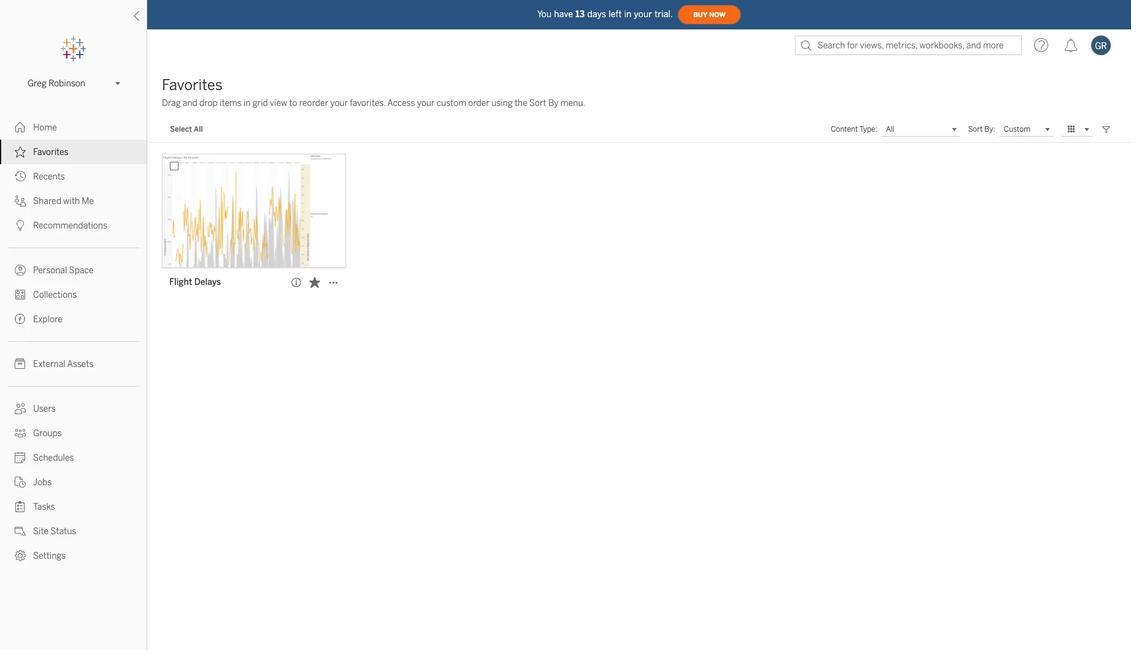 Task type: vqa. For each thing, say whether or not it's contained in the screenshot.
EXTERNAL
yes



Task type: locate. For each thing, give the bounding box(es) containing it.
favorites link
[[0, 140, 147, 164]]

1 vertical spatial in
[[244, 98, 251, 109]]

by text only_f5he34f image inside settings link
[[15, 551, 26, 562]]

by text only_f5he34f image left recommendations
[[15, 220, 26, 231]]

all
[[194, 125, 203, 134], [886, 125, 894, 134]]

collections link
[[0, 283, 147, 307]]

by text only_f5he34f image left external
[[15, 359, 26, 370]]

users
[[33, 404, 56, 415]]

1 by text only_f5he34f image from the top
[[15, 122, 26, 133]]

users link
[[0, 397, 147, 421]]

5 by text only_f5he34f image from the top
[[15, 526, 26, 537]]

in left grid
[[244, 98, 251, 109]]

favorites inside favorites drag and drop items in grid view to reorder your favorites. access your custom order using the sort by menu.
[[162, 76, 223, 94]]

0 vertical spatial sort
[[529, 98, 546, 109]]

1 by text only_f5he34f image from the top
[[15, 220, 26, 231]]

days
[[587, 9, 606, 19]]

your left trial.
[[634, 9, 652, 19]]

1 horizontal spatial favorites
[[162, 76, 223, 94]]

1 vertical spatial sort
[[968, 125, 983, 134]]

have
[[554, 9, 573, 19]]

shared with me
[[33, 196, 94, 207]]

all right type: on the right of the page
[[886, 125, 894, 134]]

0 horizontal spatial in
[[244, 98, 251, 109]]

by text only_f5he34f image for settings
[[15, 551, 26, 562]]

0 vertical spatial in
[[624, 9, 632, 19]]

you
[[537, 9, 552, 19]]

navigation panel element
[[0, 37, 147, 569]]

recents
[[33, 172, 65, 182]]

you have 13 days left in your trial.
[[537, 9, 673, 19]]

0 horizontal spatial sort
[[529, 98, 546, 109]]

sort left by
[[529, 98, 546, 109]]

favorites up "recents"
[[33, 147, 68, 158]]

by text only_f5he34f image for groups
[[15, 428, 26, 439]]

favorites
[[162, 76, 223, 94], [33, 147, 68, 158]]

8 by text only_f5he34f image from the top
[[15, 428, 26, 439]]

7 by text only_f5he34f image from the top
[[15, 404, 26, 415]]

buy now
[[693, 11, 726, 19]]

using
[[491, 98, 513, 109]]

greg robinson
[[28, 78, 85, 89]]

personal space link
[[0, 258, 147, 283]]

trial.
[[655, 9, 673, 19]]

favorites for favorites
[[33, 147, 68, 158]]

all right select
[[194, 125, 203, 134]]

favorites.
[[350, 98, 386, 109]]

select all
[[170, 125, 203, 134]]

by text only_f5he34f image left home
[[15, 122, 26, 133]]

by text only_f5he34f image inside jobs "link"
[[15, 477, 26, 488]]

robinson
[[48, 78, 85, 89]]

by text only_f5he34f image up 'recents' link
[[15, 147, 26, 158]]

sort
[[529, 98, 546, 109], [968, 125, 983, 134]]

by text only_f5he34f image inside shared with me link
[[15, 196, 26, 207]]

by text only_f5he34f image inside recommendations link
[[15, 220, 26, 231]]

by text only_f5he34f image left the explore
[[15, 314, 26, 325]]

greg robinson button
[[23, 76, 124, 91]]

by text only_f5he34f image inside schedules link
[[15, 453, 26, 464]]

site
[[33, 527, 49, 537]]

your right access
[[417, 98, 435, 109]]

left
[[609, 9, 622, 19]]

items
[[220, 98, 242, 109]]

10 by text only_f5he34f image from the top
[[15, 502, 26, 513]]

4 by text only_f5he34f image from the top
[[15, 453, 26, 464]]

in for favorites
[[244, 98, 251, 109]]

home link
[[0, 115, 147, 140]]

favorites for favorites drag and drop items in grid view to reorder your favorites. access your custom order using the sort by menu.
[[162, 76, 223, 94]]

0 horizontal spatial all
[[194, 125, 203, 134]]

jobs link
[[0, 470, 147, 495]]

5 by text only_f5he34f image from the top
[[15, 290, 26, 301]]

by text only_f5he34f image for site status
[[15, 526, 26, 537]]

jobs
[[33, 478, 52, 488]]

Search for views, metrics, workbooks, and more text field
[[795, 36, 1022, 55]]

order
[[468, 98, 489, 109]]

by text only_f5he34f image left jobs
[[15, 477, 26, 488]]

all inside dropdown button
[[886, 125, 894, 134]]

by text only_f5he34f image inside tasks link
[[15, 502, 26, 513]]

by text only_f5he34f image left collections at the left top
[[15, 290, 26, 301]]

favorites inside main navigation. press the up and down arrow keys to access links. 'element'
[[33, 147, 68, 158]]

by text only_f5he34f image inside 'recents' link
[[15, 171, 26, 182]]

by text only_f5he34f image inside 'favorites' link
[[15, 147, 26, 158]]

by text only_f5he34f image inside site status link
[[15, 526, 26, 537]]

shared
[[33, 196, 61, 207]]

by text only_f5he34f image
[[15, 220, 26, 231], [15, 265, 26, 276], [15, 314, 26, 325], [15, 453, 26, 464], [15, 526, 26, 537], [15, 551, 26, 562]]

by text only_f5he34f image inside personal space link
[[15, 265, 26, 276]]

by text only_f5he34f image left personal
[[15, 265, 26, 276]]

by text only_f5he34f image
[[15, 122, 26, 133], [15, 147, 26, 158], [15, 171, 26, 182], [15, 196, 26, 207], [15, 290, 26, 301], [15, 359, 26, 370], [15, 404, 26, 415], [15, 428, 26, 439], [15, 477, 26, 488], [15, 502, 26, 513]]

by text only_f5he34f image left site
[[15, 526, 26, 537]]

personal
[[33, 266, 67, 276]]

3 by text only_f5he34f image from the top
[[15, 171, 26, 182]]

settings link
[[0, 544, 147, 569]]

by text only_f5he34f image inside users link
[[15, 404, 26, 415]]

by text only_f5he34f image left "groups"
[[15, 428, 26, 439]]

select all button
[[162, 122, 211, 137]]

your
[[634, 9, 652, 19], [330, 98, 348, 109], [417, 98, 435, 109]]

1 all from the left
[[194, 125, 203, 134]]

by text only_f5he34f image inside groups link
[[15, 428, 26, 439]]

by text only_f5he34f image left "recents"
[[15, 171, 26, 182]]

by text only_f5he34f image for personal space
[[15, 265, 26, 276]]

home
[[33, 123, 57, 133]]

0 horizontal spatial favorites
[[33, 147, 68, 158]]

2 all from the left
[[886, 125, 894, 134]]

by text only_f5he34f image inside explore link
[[15, 314, 26, 325]]

6 by text only_f5he34f image from the top
[[15, 551, 26, 562]]

by text only_f5he34f image for collections
[[15, 290, 26, 301]]

0 vertical spatial favorites
[[162, 76, 223, 94]]

sort left by:
[[968, 125, 983, 134]]

site status
[[33, 527, 76, 537]]

1 horizontal spatial all
[[886, 125, 894, 134]]

2 by text only_f5he34f image from the top
[[15, 265, 26, 276]]

in
[[624, 9, 632, 19], [244, 98, 251, 109]]

delays
[[194, 277, 221, 288]]

greg
[[28, 78, 46, 89]]

settings
[[33, 551, 66, 562]]

6 by text only_f5he34f image from the top
[[15, 359, 26, 370]]

by
[[548, 98, 559, 109]]

status
[[50, 527, 76, 537]]

in inside favorites drag and drop items in grid view to reorder your favorites. access your custom order using the sort by menu.
[[244, 98, 251, 109]]

your right reorder
[[330, 98, 348, 109]]

me
[[82, 196, 94, 207]]

by text only_f5he34f image left users
[[15, 404, 26, 415]]

external
[[33, 359, 65, 370]]

by text only_f5he34f image for recents
[[15, 171, 26, 182]]

to
[[289, 98, 297, 109]]

in right left
[[624, 9, 632, 19]]

now
[[709, 11, 726, 19]]

grid view image
[[1066, 124, 1077, 135]]

2 by text only_f5he34f image from the top
[[15, 147, 26, 158]]

3 by text only_f5he34f image from the top
[[15, 314, 26, 325]]

shared with me link
[[0, 189, 147, 213]]

by text only_f5he34f image left "schedules"
[[15, 453, 26, 464]]

4 by text only_f5he34f image from the top
[[15, 196, 26, 207]]

main navigation. press the up and down arrow keys to access links. element
[[0, 115, 147, 569]]

by text only_f5he34f image for users
[[15, 404, 26, 415]]

by text only_f5he34f image left settings
[[15, 551, 26, 562]]

by text only_f5he34f image left tasks at bottom left
[[15, 502, 26, 513]]

content type:
[[831, 125, 877, 134]]

2 horizontal spatial your
[[634, 9, 652, 19]]

by text only_f5he34f image for recommendations
[[15, 220, 26, 231]]

by text only_f5he34f image inside collections link
[[15, 290, 26, 301]]

1 horizontal spatial your
[[417, 98, 435, 109]]

by text only_f5he34f image inside "home" link
[[15, 122, 26, 133]]

1 horizontal spatial in
[[624, 9, 632, 19]]

by text only_f5he34f image inside external assets link
[[15, 359, 26, 370]]

by text only_f5he34f image for tasks
[[15, 502, 26, 513]]

favorites up and
[[162, 76, 223, 94]]

1 vertical spatial favorites
[[33, 147, 68, 158]]

9 by text only_f5he34f image from the top
[[15, 477, 26, 488]]

by text only_f5he34f image left shared in the left top of the page
[[15, 196, 26, 207]]

by text only_f5he34f image for schedules
[[15, 453, 26, 464]]

by text only_f5he34f image for explore
[[15, 314, 26, 325]]



Task type: describe. For each thing, give the bounding box(es) containing it.
the
[[515, 98, 527, 109]]

flight
[[169, 277, 192, 288]]

view
[[270, 98, 287, 109]]

recommendations
[[33, 221, 107, 231]]

explore
[[33, 315, 62, 325]]

schedules
[[33, 453, 74, 464]]

content
[[831, 125, 858, 134]]

sort by:
[[968, 125, 995, 134]]

drop
[[199, 98, 218, 109]]

assets
[[67, 359, 93, 370]]

1 horizontal spatial sort
[[968, 125, 983, 134]]

custom
[[1004, 125, 1030, 133]]

collections
[[33, 290, 77, 301]]

external assets
[[33, 359, 93, 370]]

by text only_f5he34f image for shared with me
[[15, 196, 26, 207]]

schedules link
[[0, 446, 147, 470]]

reorder
[[299, 98, 328, 109]]

tasks link
[[0, 495, 147, 520]]

by text only_f5he34f image for home
[[15, 122, 26, 133]]

and
[[183, 98, 197, 109]]

by text only_f5he34f image for favorites
[[15, 147, 26, 158]]

site status link
[[0, 520, 147, 544]]

menu.
[[561, 98, 585, 109]]

grid
[[253, 98, 268, 109]]

custom
[[437, 98, 466, 109]]

space
[[69, 266, 93, 276]]

favorites drag and drop items in grid view to reorder your favorites. access your custom order using the sort by menu.
[[162, 76, 585, 109]]

by text only_f5he34f image for external assets
[[15, 359, 26, 370]]

by text only_f5he34f image for jobs
[[15, 477, 26, 488]]

type:
[[859, 125, 877, 134]]

recommendations link
[[0, 213, 147, 238]]

sort inside favorites drag and drop items in grid view to reorder your favorites. access your custom order using the sort by menu.
[[529, 98, 546, 109]]

access
[[387, 98, 415, 109]]

with
[[63, 196, 80, 207]]

flight delays
[[169, 277, 221, 288]]

all button
[[881, 122, 961, 137]]

buy now button
[[678, 5, 741, 25]]

by:
[[984, 125, 995, 134]]

in for you
[[624, 9, 632, 19]]

custom button
[[999, 122, 1054, 137]]

tasks
[[33, 502, 55, 513]]

buy
[[693, 11, 707, 19]]

drag
[[162, 98, 181, 109]]

groups
[[33, 429, 62, 439]]

external assets link
[[0, 352, 147, 377]]

personal space
[[33, 266, 93, 276]]

explore link
[[0, 307, 147, 332]]

0 horizontal spatial your
[[330, 98, 348, 109]]

13
[[576, 9, 585, 19]]

groups link
[[0, 421, 147, 446]]

select
[[170, 125, 192, 134]]

all inside button
[[194, 125, 203, 134]]

recents link
[[0, 164, 147, 189]]



